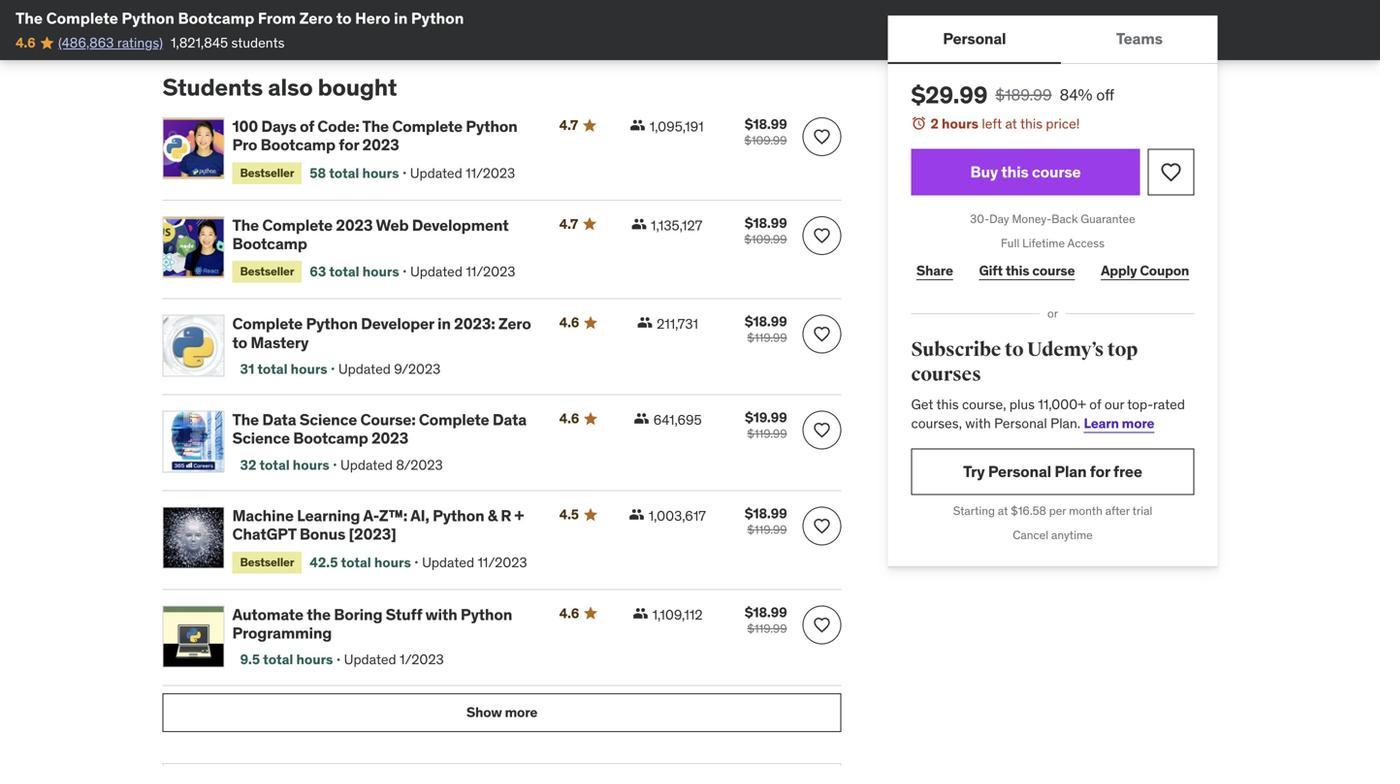 Task type: describe. For each thing, give the bounding box(es) containing it.
$119.99 for the data science course: complete data science bootcamp 2023
[[748, 427, 788, 442]]

the data science course: complete data science bootcamp 2023
[[232, 410, 527, 449]]

2 hours left at this price!
[[931, 115, 1081, 132]]

updated 8/2023
[[341, 457, 443, 474]]

hero
[[355, 8, 391, 28]]

bestseller for machine learning a-z™: ai, python & r + chatgpt bonus [2023]
[[240, 555, 294, 570]]

top-
[[1128, 396, 1154, 413]]

starting at $16.58 per month after trial cancel anytime
[[954, 504, 1153, 543]]

xsmall image for machine learning a-z™: ai, python & r + chatgpt bonus [2023]
[[630, 507, 645, 523]]

lifetime
[[1023, 236, 1066, 251]]

the inside 100 days of code: the complete python pro bootcamp for 2023
[[362, 116, 389, 136]]

share button
[[912, 252, 959, 290]]

of inside 100 days of code: the complete python pro bootcamp for 2023
[[300, 116, 314, 136]]

2
[[931, 115, 939, 132]]

total for 9.5
[[263, 651, 293, 669]]

off
[[1097, 85, 1115, 105]]

$18.99 for 100 days of code: the complete python pro bootcamp for 2023
[[745, 115, 788, 133]]

automate the boring stuff with python programming
[[232, 605, 513, 643]]

free
[[1114, 462, 1143, 482]]

personal inside get this course, plus 11,000+ of our top-rated courses, with personal plan.
[[995, 415, 1048, 432]]

courses,
[[912, 415, 963, 432]]

42.5
[[310, 554, 338, 571]]

machine learning a-z™: ai, python & r + chatgpt bonus [2023]
[[232, 506, 524, 545]]

r
[[501, 506, 512, 526]]

students
[[231, 34, 285, 51]]

the complete 2023 web development bootcamp
[[232, 215, 509, 254]]

to for mastery
[[232, 333, 247, 353]]

this down $189.99 at the top right
[[1021, 115, 1043, 132]]

$119.99 for complete python developer in 2023: zero to mastery
[[748, 331, 788, 346]]

complete python developer in 2023: zero to mastery link
[[232, 314, 536, 353]]

try
[[964, 462, 985, 482]]

updated 11/2023 for 100 days of code: the complete python pro bootcamp for 2023
[[410, 164, 516, 182]]

after
[[1106, 504, 1131, 519]]

buy this course button
[[912, 149, 1141, 196]]

$189.99
[[996, 85, 1053, 105]]

+
[[515, 506, 524, 526]]

automate
[[232, 605, 304, 625]]

30-day money-back guarantee full lifetime access
[[971, 212, 1136, 251]]

30-
[[971, 212, 990, 227]]

udemy's
[[1028, 338, 1105, 362]]

a-
[[363, 506, 379, 526]]

stuff
[[386, 605, 422, 625]]

total for 32
[[260, 457, 290, 474]]

plus
[[1010, 396, 1035, 413]]

1,003,617
[[649, 508, 707, 525]]

gift
[[980, 262, 1003, 279]]

32
[[240, 457, 257, 474]]

wishlist image for the data science course: complete data science bootcamp 2023
[[813, 421, 832, 440]]

$18.99 for machine learning a-z™: ai, python & r + chatgpt bonus [2023]
[[745, 505, 788, 523]]

mastery
[[251, 333, 309, 353]]

pro
[[232, 135, 257, 155]]

9.5 total hours
[[240, 651, 333, 669]]

bestseller for 100 days of code: the complete python pro bootcamp for 2023
[[240, 165, 294, 180]]

to inside subscribe to udemy's top courses
[[1005, 338, 1024, 362]]

8/2023
[[396, 457, 443, 474]]

cancel
[[1013, 528, 1049, 543]]

z™:
[[379, 506, 408, 526]]

31
[[240, 360, 255, 378]]

machine
[[232, 506, 294, 526]]

complete inside complete python developer in 2023: zero to mastery
[[232, 314, 303, 334]]

or
[[1048, 306, 1059, 321]]

42.5 total hours
[[310, 554, 411, 571]]

gift this course
[[980, 262, 1076, 279]]

the for python
[[16, 8, 43, 28]]

4.7 for the complete 2023 web development bootcamp
[[560, 215, 578, 233]]

wishlist image for 100 days of code: the complete python pro bootcamp for 2023
[[813, 127, 832, 147]]

wishlist image
[[813, 226, 832, 245]]

ai,
[[411, 506, 430, 526]]

2023 inside the complete 2023 web development bootcamp
[[336, 215, 373, 235]]

this for gift
[[1006, 262, 1030, 279]]

&
[[488, 506, 498, 526]]

course,
[[963, 396, 1007, 413]]

zero for from
[[300, 8, 333, 28]]

bootcamp inside the data science course: complete data science bootcamp 2023
[[293, 429, 368, 449]]

$119.99 for machine learning a-z™: ai, python & r + chatgpt bonus [2023]
[[748, 523, 788, 538]]

100 days of code: the complete python pro bootcamp for 2023 link
[[232, 116, 536, 155]]

updated for 9.5 total hours
[[344, 651, 397, 669]]

python inside machine learning a-z™: ai, python & r + chatgpt bonus [2023]
[[433, 506, 485, 526]]

also
[[268, 73, 313, 102]]

back
[[1052, 212, 1079, 227]]

updated 11/2023 for machine learning a-z™: ai, python & r + chatgpt bonus [2023]
[[422, 554, 528, 571]]

automate the boring stuff with python programming link
[[232, 605, 536, 643]]

left
[[982, 115, 1003, 132]]

with inside get this course, plus 11,000+ of our top-rated courses, with personal plan.
[[966, 415, 992, 432]]

price!
[[1047, 115, 1081, 132]]

updated for 42.5 total hours
[[422, 554, 475, 571]]

2023 inside the data science course: complete data science bootcamp 2023
[[372, 429, 409, 449]]

$18.99 $119.99 for complete python developer in 2023: zero to mastery
[[745, 313, 788, 346]]

the
[[307, 605, 331, 625]]

developer
[[361, 314, 434, 334]]

rated
[[1154, 396, 1186, 413]]

11/2023 for machine learning a-z™: ai, python & r + chatgpt bonus [2023]
[[478, 554, 528, 571]]

code:
[[318, 116, 360, 136]]

wishlist image for automate the boring stuff with python programming
[[813, 616, 832, 635]]

students also bought
[[163, 73, 397, 102]]

subscribe
[[912, 338, 1002, 362]]

1 data from the left
[[262, 410, 296, 430]]

xsmall image for 100 days of code: the complete python pro bootcamp for 2023
[[631, 117, 646, 133]]

get
[[912, 396, 934, 413]]

bootcamp inside the complete 2023 web development bootcamp
[[232, 234, 307, 254]]

11/2023 for the complete 2023 web development bootcamp
[[466, 263, 516, 281]]

(486,863 ratings)
[[58, 34, 163, 51]]

bestseller for the complete 2023 web development bootcamp
[[240, 264, 294, 279]]

apply
[[1102, 262, 1138, 279]]

course for gift this course
[[1033, 262, 1076, 279]]

get this course, plus 11,000+ of our top-rated courses, with personal plan.
[[912, 396, 1186, 432]]

this for get
[[937, 396, 959, 413]]

personal button
[[888, 16, 1062, 62]]

starting
[[954, 504, 996, 519]]

1 horizontal spatial science
[[300, 410, 357, 430]]

31 total hours
[[240, 360, 328, 378]]

days
[[261, 116, 297, 136]]

this for buy
[[1002, 162, 1029, 182]]

teams
[[1117, 29, 1163, 48]]

our
[[1105, 396, 1125, 413]]

for inside 100 days of code: the complete python pro bootcamp for 2023
[[339, 135, 359, 155]]

1 horizontal spatial for
[[1091, 462, 1111, 482]]

complete inside the complete 2023 web development bootcamp
[[262, 215, 333, 235]]

total for 42.5
[[341, 554, 371, 571]]

11,000+
[[1039, 396, 1087, 413]]

hours for 9.5 total hours
[[296, 651, 333, 669]]

xsmall image for automate the boring stuff with python programming
[[633, 606, 649, 621]]

4.6 for the data science course: complete data science bootcamp 2023
[[560, 410, 580, 428]]

updated for 31 total hours
[[339, 360, 391, 378]]

4.5
[[560, 506, 579, 524]]

$18.99 $109.99 for the complete 2023 web development bootcamp
[[745, 214, 788, 247]]

hours for 42.5 total hours
[[374, 554, 411, 571]]

share
[[917, 262, 954, 279]]

wishlist image for machine learning a-z™: ai, python & r + chatgpt bonus [2023]
[[813, 517, 832, 536]]

xsmall image for the data science course: complete data science bootcamp 2023
[[634, 411, 650, 427]]

84%
[[1060, 85, 1093, 105]]

wishlist image for complete python developer in 2023: zero to mastery
[[813, 325, 832, 344]]

ratings)
[[117, 34, 163, 51]]

gift this course link
[[974, 252, 1081, 290]]



Task type: locate. For each thing, give the bounding box(es) containing it.
211,731
[[657, 315, 699, 333]]

xsmall image left 211,731
[[638, 315, 653, 331]]

updated up development
[[410, 164, 463, 182]]

to for hero
[[336, 8, 352, 28]]

0 vertical spatial 4.7
[[560, 116, 578, 134]]

$18.99 $119.99 right 1,109,112
[[745, 604, 788, 636]]

python inside 100 days of code: the complete python pro bootcamp for 2023
[[466, 116, 518, 136]]

0 vertical spatial 2023
[[363, 135, 399, 155]]

updated 11/2023 for the complete 2023 web development bootcamp
[[410, 263, 516, 281]]

1 horizontal spatial data
[[493, 410, 527, 430]]

money-
[[1013, 212, 1052, 227]]

0 horizontal spatial more
[[505, 704, 538, 722]]

1 vertical spatial updated 11/2023
[[410, 263, 516, 281]]

1 vertical spatial zero
[[499, 314, 531, 334]]

1 vertical spatial 4.7
[[560, 215, 578, 233]]

in right hero
[[394, 8, 408, 28]]

$18.99 $119.99 up $19.99 on the right bottom of page
[[745, 313, 788, 346]]

zero inside complete python developer in 2023: zero to mastery
[[499, 314, 531, 334]]

total right '42.5'
[[341, 554, 371, 571]]

1 vertical spatial at
[[998, 504, 1009, 519]]

personal up the $16.58
[[989, 462, 1052, 482]]

3 $18.99 $119.99 from the top
[[745, 604, 788, 636]]

buy this course
[[971, 162, 1082, 182]]

1 vertical spatial with
[[426, 605, 458, 625]]

xsmall image
[[632, 216, 647, 232], [633, 606, 649, 621]]

at right left
[[1006, 115, 1018, 132]]

for left "free"
[[1091, 462, 1111, 482]]

1/2023
[[400, 651, 444, 669]]

hours for 58 total hours
[[362, 164, 399, 182]]

the data science course: complete data science bootcamp 2023 link
[[232, 410, 536, 449]]

this right gift
[[1006, 262, 1030, 279]]

xsmall image for complete python developer in 2023: zero to mastery
[[638, 315, 653, 331]]

personal down plus at the bottom of page
[[995, 415, 1048, 432]]

1 $119.99 from the top
[[748, 331, 788, 346]]

per
[[1050, 504, 1067, 519]]

xsmall image left 1,095,191
[[631, 117, 646, 133]]

total
[[329, 164, 359, 182], [329, 263, 360, 281], [258, 360, 288, 378], [260, 457, 290, 474], [341, 554, 371, 571], [263, 651, 293, 669]]

updated 11/2023 down &
[[422, 554, 528, 571]]

this right buy
[[1002, 162, 1029, 182]]

updated down the automate the boring stuff with python programming
[[344, 651, 397, 669]]

the inside the data science course: complete data science bootcamp 2023
[[232, 410, 259, 430]]

0 vertical spatial in
[[394, 8, 408, 28]]

zero right from
[[300, 8, 333, 28]]

2023:
[[454, 314, 495, 334]]

1,821,845 students
[[171, 34, 285, 51]]

in inside complete python developer in 2023: zero to mastery
[[438, 314, 451, 334]]

$109.99 right 1,095,191
[[745, 133, 788, 148]]

$119.99 inside $19.99 $119.99
[[748, 427, 788, 442]]

$119.99 right 641,695
[[748, 427, 788, 442]]

0 vertical spatial zero
[[300, 8, 333, 28]]

0 vertical spatial $18.99 $109.99
[[745, 115, 788, 148]]

tab list
[[888, 16, 1218, 64]]

2 vertical spatial 2023
[[372, 429, 409, 449]]

web
[[376, 215, 409, 235]]

updated 11/2023 down development
[[410, 263, 516, 281]]

course down lifetime
[[1033, 262, 1076, 279]]

of inside get this course, plus 11,000+ of our top-rated courses, with personal plan.
[[1090, 396, 1102, 413]]

63
[[310, 263, 326, 281]]

of right days
[[300, 116, 314, 136]]

0 vertical spatial with
[[966, 415, 992, 432]]

updated down the data science course: complete data science bootcamp 2023 on the left
[[341, 457, 393, 474]]

100
[[232, 116, 258, 136]]

$109.99 for the complete 2023 web development bootcamp
[[745, 232, 788, 247]]

learn more
[[1085, 415, 1155, 432]]

2023 inside 100 days of code: the complete python pro bootcamp for 2023
[[363, 135, 399, 155]]

for up 58 total hours
[[339, 135, 359, 155]]

$109.99 for 100 days of code: the complete python pro bootcamp for 2023
[[745, 133, 788, 148]]

more for show more
[[505, 704, 538, 722]]

1 vertical spatial 2023
[[336, 215, 373, 235]]

tab list containing personal
[[888, 16, 1218, 64]]

to left hero
[[336, 8, 352, 28]]

3 $119.99 from the top
[[748, 523, 788, 538]]

updated for 63 total hours
[[410, 263, 463, 281]]

this up 'courses,'
[[937, 396, 959, 413]]

hours for 31 total hours
[[291, 360, 328, 378]]

xsmall image for the complete 2023 web development bootcamp
[[632, 216, 647, 232]]

2 bestseller from the top
[[240, 264, 294, 279]]

hours up learning
[[293, 457, 330, 474]]

total down programming
[[263, 651, 293, 669]]

2 $18.99 $119.99 from the top
[[745, 505, 788, 538]]

2 data from the left
[[493, 410, 527, 430]]

2 $18.99 $109.99 from the top
[[745, 214, 788, 247]]

learning
[[297, 506, 360, 526]]

personal up $29.99
[[944, 29, 1007, 48]]

1 vertical spatial personal
[[995, 415, 1048, 432]]

1 horizontal spatial of
[[1090, 396, 1102, 413]]

4.6 for automate the boring stuff with python programming
[[560, 605, 580, 622]]

try personal plan for free link
[[912, 449, 1195, 495]]

updated down complete python developer in 2023: zero to mastery
[[339, 360, 391, 378]]

the complete 2023 web development bootcamp link
[[232, 215, 536, 254]]

1 horizontal spatial more
[[1122, 415, 1155, 432]]

bestseller down pro
[[240, 165, 294, 180]]

3 bestseller from the top
[[240, 555, 294, 570]]

guarantee
[[1081, 212, 1136, 227]]

1 horizontal spatial in
[[438, 314, 451, 334]]

updated down development
[[410, 263, 463, 281]]

1 $18.99 from the top
[[745, 115, 788, 133]]

hours for 32 total hours
[[293, 457, 330, 474]]

1,109,112
[[653, 606, 703, 624]]

2023 up 58 total hours
[[363, 135, 399, 155]]

0 vertical spatial 11/2023
[[466, 164, 516, 182]]

$18.99 $119.99 for machine learning a-z™: ai, python & r + chatgpt bonus [2023]
[[745, 505, 788, 538]]

hours down the complete 2023 web development bootcamp link
[[363, 263, 400, 281]]

0 horizontal spatial science
[[232, 429, 290, 449]]

anytime
[[1052, 528, 1093, 543]]

xsmall image
[[631, 117, 646, 133], [638, 315, 653, 331], [634, 411, 650, 427], [630, 507, 645, 523]]

0 vertical spatial more
[[1122, 415, 1155, 432]]

xsmall image left 1,109,112
[[633, 606, 649, 621]]

total right 58
[[329, 164, 359, 182]]

2 vertical spatial 11/2023
[[478, 554, 528, 571]]

hours
[[942, 115, 979, 132], [362, 164, 399, 182], [363, 263, 400, 281], [291, 360, 328, 378], [293, 457, 330, 474], [374, 554, 411, 571], [296, 651, 333, 669]]

[2023]
[[349, 525, 397, 545]]

2 vertical spatial updated 11/2023
[[422, 554, 528, 571]]

the for 2023
[[232, 215, 259, 235]]

1 $18.99 $109.99 from the top
[[745, 115, 788, 148]]

total right 63 on the left of the page
[[329, 263, 360, 281]]

python inside complete python developer in 2023: zero to mastery
[[306, 314, 358, 334]]

updated for 32 total hours
[[341, 457, 393, 474]]

course:
[[361, 410, 416, 430]]

more for learn more
[[1122, 415, 1155, 432]]

1 $18.99 $119.99 from the top
[[745, 313, 788, 346]]

the inside the complete 2023 web development bootcamp
[[232, 215, 259, 235]]

personal inside "button"
[[944, 29, 1007, 48]]

1 vertical spatial 11/2023
[[466, 263, 516, 281]]

xsmall image left 1,003,617
[[630, 507, 645, 523]]

updated
[[410, 164, 463, 182], [410, 263, 463, 281], [339, 360, 391, 378], [341, 457, 393, 474], [422, 554, 475, 571], [344, 651, 397, 669]]

course for buy this course
[[1033, 162, 1082, 182]]

science left course:
[[300, 410, 357, 430]]

2 $119.99 from the top
[[748, 427, 788, 442]]

0 horizontal spatial zero
[[300, 8, 333, 28]]

1 horizontal spatial with
[[966, 415, 992, 432]]

this inside get this course, plus 11,000+ of our top-rated courses, with personal plan.
[[937, 396, 959, 413]]

$18.99 $109.99 for 100 days of code: the complete python pro bootcamp for 2023
[[745, 115, 788, 148]]

2023
[[363, 135, 399, 155], [336, 215, 373, 235], [372, 429, 409, 449]]

11/2023 down r
[[478, 554, 528, 571]]

$18.99 right 1,095,191
[[745, 115, 788, 133]]

updated 11/2023
[[410, 164, 516, 182], [410, 263, 516, 281], [422, 554, 528, 571]]

0 vertical spatial $18.99 $119.99
[[745, 313, 788, 346]]

complete up 8/2023 in the bottom left of the page
[[419, 410, 490, 430]]

coupon
[[1141, 262, 1190, 279]]

11/2023 up 2023:
[[466, 263, 516, 281]]

2 4.7 from the top
[[560, 215, 578, 233]]

$119.99
[[748, 331, 788, 346], [748, 427, 788, 442], [748, 523, 788, 538], [748, 621, 788, 636]]

day
[[990, 212, 1010, 227]]

with inside the automate the boring stuff with python programming
[[426, 605, 458, 625]]

the
[[16, 8, 43, 28], [362, 116, 389, 136], [232, 215, 259, 235], [232, 410, 259, 430]]

1 vertical spatial of
[[1090, 396, 1102, 413]]

hours down 100 days of code: the complete python pro bootcamp for 2023 link
[[362, 164, 399, 182]]

4.6 for complete python developer in 2023: zero to mastery
[[560, 314, 580, 331]]

0 vertical spatial for
[[339, 135, 359, 155]]

$18.99
[[745, 115, 788, 133], [745, 214, 788, 232], [745, 313, 788, 331], [745, 505, 788, 523], [745, 604, 788, 621]]

learn more link
[[1085, 415, 1155, 432]]

complete up (486,863 on the top left of the page
[[46, 8, 118, 28]]

1 vertical spatial bestseller
[[240, 264, 294, 279]]

to
[[336, 8, 352, 28], [232, 333, 247, 353], [1005, 338, 1024, 362]]

1 vertical spatial more
[[505, 704, 538, 722]]

hours down [2023]
[[374, 554, 411, 571]]

0 horizontal spatial of
[[300, 116, 314, 136]]

bootcamp inside 100 days of code: the complete python pro bootcamp for 2023
[[261, 135, 336, 155]]

with down course,
[[966, 415, 992, 432]]

$18.99 right 211,731
[[745, 313, 788, 331]]

2023 up the "updated 8/2023"
[[372, 429, 409, 449]]

2 $18.99 from the top
[[745, 214, 788, 232]]

hours for 63 total hours
[[363, 263, 400, 281]]

1 vertical spatial for
[[1091, 462, 1111, 482]]

bestseller
[[240, 165, 294, 180], [240, 264, 294, 279], [240, 555, 294, 570]]

updated for 58 total hours
[[410, 164, 463, 182]]

2 horizontal spatial to
[[1005, 338, 1024, 362]]

to left 'udemy's'
[[1005, 338, 1024, 362]]

total for 63
[[329, 263, 360, 281]]

hours down mastery
[[291, 360, 328, 378]]

xsmall image left 641,695
[[634, 411, 650, 427]]

$109.99
[[745, 133, 788, 148], [745, 232, 788, 247]]

58
[[310, 164, 326, 182]]

complete down bought
[[392, 116, 463, 136]]

in left 2023:
[[438, 314, 451, 334]]

$18.99 $109.99
[[745, 115, 788, 148], [745, 214, 788, 247]]

more inside "show more" button
[[505, 704, 538, 722]]

$119.99 for automate the boring stuff with python programming
[[748, 621, 788, 636]]

hours down programming
[[296, 651, 333, 669]]

$109.99 left wishlist icon
[[745, 232, 788, 247]]

0 vertical spatial course
[[1033, 162, 1082, 182]]

the for science
[[232, 410, 259, 430]]

$18.99 down $19.99 $119.99
[[745, 505, 788, 523]]

0 horizontal spatial to
[[232, 333, 247, 353]]

course inside button
[[1033, 162, 1082, 182]]

$29.99
[[912, 81, 988, 110]]

0 vertical spatial $109.99
[[745, 133, 788, 148]]

$18.99 left wishlist icon
[[745, 214, 788, 232]]

$18.99 right 1,109,112
[[745, 604, 788, 621]]

bootcamp
[[178, 8, 255, 28], [261, 135, 336, 155], [232, 234, 307, 254], [293, 429, 368, 449]]

1 vertical spatial in
[[438, 314, 451, 334]]

of
[[300, 116, 314, 136], [1090, 396, 1102, 413]]

$18.99 $119.99 right 1,003,617
[[745, 505, 788, 538]]

with right stuff
[[426, 605, 458, 625]]

5 $18.99 from the top
[[745, 604, 788, 621]]

updated 1/2023
[[344, 651, 444, 669]]

show
[[467, 704, 502, 722]]

0 vertical spatial of
[[300, 116, 314, 136]]

$18.99 for automate the boring stuff with python programming
[[745, 604, 788, 621]]

$18.99 for the complete 2023 web development bootcamp
[[745, 214, 788, 232]]

xsmall image left 1,135,127
[[632, 216, 647, 232]]

show more
[[467, 704, 538, 722]]

1 vertical spatial xsmall image
[[633, 606, 649, 621]]

science up "32"
[[232, 429, 290, 449]]

9/2023
[[394, 360, 441, 378]]

0 vertical spatial bestseller
[[240, 165, 294, 180]]

1 4.7 from the top
[[560, 116, 578, 134]]

$18.99 for complete python developer in 2023: zero to mastery
[[745, 313, 788, 331]]

0 horizontal spatial for
[[339, 135, 359, 155]]

1 bestseller from the top
[[240, 165, 294, 180]]

bestseller down 'chatgpt'
[[240, 555, 294, 570]]

apply coupon button
[[1096, 252, 1195, 290]]

updated 11/2023 up development
[[410, 164, 516, 182]]

(486,863
[[58, 34, 114, 51]]

3 $18.99 from the top
[[745, 313, 788, 331]]

1,135,127
[[651, 217, 703, 234]]

updated down the ai,
[[422, 554, 475, 571]]

$119.99 right 1,109,112
[[748, 621, 788, 636]]

total for 58
[[329, 164, 359, 182]]

data up '32 total hours'
[[262, 410, 296, 430]]

learn
[[1085, 415, 1120, 432]]

hours right 2
[[942, 115, 979, 132]]

access
[[1068, 236, 1105, 251]]

course up back
[[1033, 162, 1082, 182]]

0 horizontal spatial data
[[262, 410, 296, 430]]

more down top-
[[1122, 415, 1155, 432]]

full
[[1002, 236, 1020, 251]]

11/2023 up development
[[466, 164, 516, 182]]

more right show
[[505, 704, 538, 722]]

4.6
[[16, 34, 35, 51], [560, 314, 580, 331], [560, 410, 580, 428], [560, 605, 580, 622]]

4 $119.99 from the top
[[748, 621, 788, 636]]

$18.99 $109.99 left wishlist icon
[[745, 214, 788, 247]]

0 vertical spatial xsmall image
[[632, 216, 647, 232]]

4 $18.99 from the top
[[745, 505, 788, 523]]

complete up 63 on the left of the page
[[262, 215, 333, 235]]

plan
[[1055, 462, 1087, 482]]

to up the 31
[[232, 333, 247, 353]]

$119.99 up $19.99 on the right bottom of page
[[748, 331, 788, 346]]

1 horizontal spatial zero
[[499, 314, 531, 334]]

at inside the starting at $16.58 per month after trial cancel anytime
[[998, 504, 1009, 519]]

python inside the automate the boring stuff with python programming
[[461, 605, 513, 625]]

0 vertical spatial at
[[1006, 115, 1018, 132]]

bestseller left 63 on the left of the page
[[240, 264, 294, 279]]

$119.99 right 1,003,617
[[748, 523, 788, 538]]

1 horizontal spatial to
[[336, 8, 352, 28]]

1 $109.99 from the top
[[745, 133, 788, 148]]

2 vertical spatial $18.99 $119.99
[[745, 604, 788, 636]]

2 vertical spatial bestseller
[[240, 555, 294, 570]]

data up r
[[493, 410, 527, 430]]

1 vertical spatial $18.99 $119.99
[[745, 505, 788, 538]]

63 total hours
[[310, 263, 400, 281]]

1 vertical spatial $18.99 $109.99
[[745, 214, 788, 247]]

alarm image
[[912, 115, 927, 131]]

0 horizontal spatial in
[[394, 8, 408, 28]]

the complete python bootcamp from zero to hero in python
[[16, 8, 464, 28]]

$29.99 $189.99 84% off
[[912, 81, 1115, 110]]

total right the 31
[[258, 360, 288, 378]]

11/2023 for 100 days of code: the complete python pro bootcamp for 2023
[[466, 164, 516, 182]]

complete up 31 total hours
[[232, 314, 303, 334]]

plan.
[[1051, 415, 1081, 432]]

complete inside 100 days of code: the complete python pro bootcamp for 2023
[[392, 116, 463, 136]]

to inside complete python developer in 2023: zero to mastery
[[232, 333, 247, 353]]

0 vertical spatial personal
[[944, 29, 1007, 48]]

32 total hours
[[240, 457, 330, 474]]

zero right 2023:
[[499, 314, 531, 334]]

1 vertical spatial $109.99
[[745, 232, 788, 247]]

trial
[[1133, 504, 1153, 519]]

0 horizontal spatial with
[[426, 605, 458, 625]]

wishlist image
[[813, 127, 832, 147], [1160, 161, 1183, 184], [813, 325, 832, 344], [813, 421, 832, 440], [813, 517, 832, 536], [813, 616, 832, 635]]

month
[[1070, 504, 1103, 519]]

2 $109.99 from the top
[[745, 232, 788, 247]]

2 vertical spatial personal
[[989, 462, 1052, 482]]

total right "32"
[[260, 457, 290, 474]]

complete inside the data science course: complete data science bootcamp 2023
[[419, 410, 490, 430]]

$18.99 $109.99 right 1,095,191
[[745, 115, 788, 148]]

at left the $16.58
[[998, 504, 1009, 519]]

zero for 2023:
[[499, 314, 531, 334]]

of left the "our" at the bottom of page
[[1090, 396, 1102, 413]]

top
[[1108, 338, 1139, 362]]

2023 left web
[[336, 215, 373, 235]]

this inside button
[[1002, 162, 1029, 182]]

zero
[[300, 8, 333, 28], [499, 314, 531, 334]]

1 vertical spatial course
[[1033, 262, 1076, 279]]

$18.99 $119.99 for automate the boring stuff with python programming
[[745, 604, 788, 636]]

4.7 for 100 days of code: the complete python pro bootcamp for 2023
[[560, 116, 578, 134]]

0 vertical spatial updated 11/2023
[[410, 164, 516, 182]]

$19.99 $119.99
[[745, 409, 788, 442]]

total for 31
[[258, 360, 288, 378]]

buy
[[971, 162, 999, 182]]

chatgpt
[[232, 525, 296, 545]]

58 total hours
[[310, 164, 399, 182]]

$19.99
[[745, 409, 788, 427]]

development
[[412, 215, 509, 235]]



Task type: vqa. For each thing, say whether or not it's contained in the screenshot.


